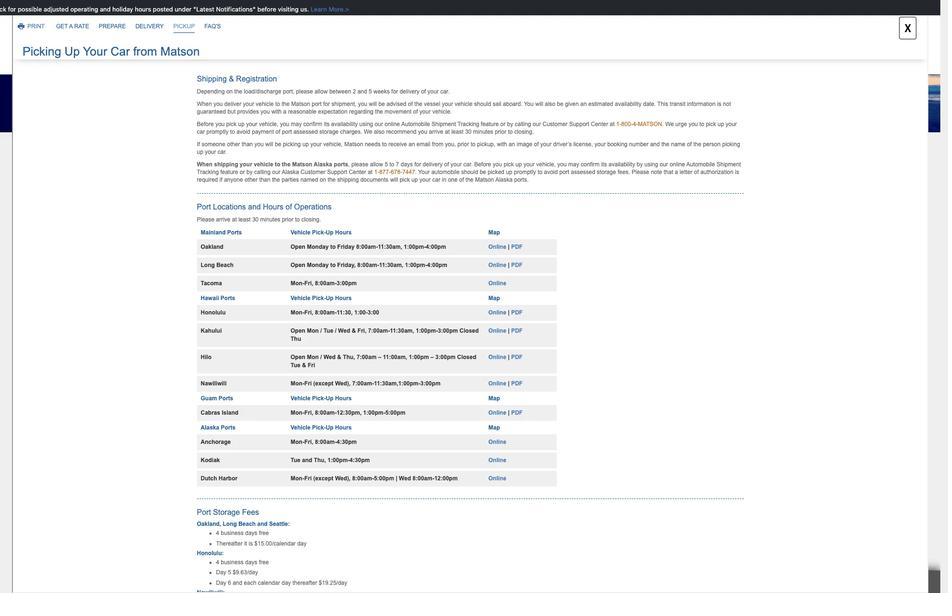 Task type: vqa. For each thing, say whether or not it's contained in the screenshot.
the bottommost Customers
no



Task type: locate. For each thing, give the bounding box(es) containing it.
terms
[[411, 232, 433, 243], [468, 255, 490, 266]]

click here link
[[313, 255, 347, 266]]

and left holiday
[[863, 5, 874, 13]]

alaska inside shipping your vehicle between the mainland and hawaii, alaska or guam/micronesia                                         is easy! matson is proud to offer the most frequent, dependable service in the                                         trade. we're the auto shipping specialists -- we treat your auto carefully and                                         our people are professionals.
[[378, 194, 402, 205]]

bill up the matson's
[[363, 232, 374, 243]]

1 horizontal spatial information
[[373, 461, 423, 473]]

0 vertical spatial auto
[[250, 160, 294, 189]]

shipping between tacoma and alaska, click here for matson's alaska bill of lading terms and conditions
[[173, 255, 546, 266]]

logistics
[[552, 55, 580, 63]]

a
[[328, 376, 331, 384]]

None text field
[[179, 480, 322, 496]]

1 horizontal spatial guam/micronesia
[[413, 194, 476, 205]]

dropping off/picking up your vehicle please check for possible adjusted operating and holiday hours posted und
[[595, 5, 948, 13]]

1 vertical spatial my
[[201, 409, 214, 423]]

1 vertical spatial guam/micronesia
[[297, 232, 361, 243]]

1 horizontal spatial here
[[331, 255, 347, 266]]

our
[[422, 208, 434, 219]]

matson's
[[361, 255, 392, 266]]

0 vertical spatial rate
[[332, 376, 346, 384]]

latest
[[601, 144, 634, 159]]

0 vertical spatial please
[[731, 5, 750, 13]]

auto down pay
[[351, 461, 371, 473]]

2 horizontal spatial auto
[[355, 208, 372, 219]]

your left auto.
[[601, 296, 617, 307]]

between
[[252, 194, 283, 205], [207, 255, 238, 266]]

lading up review
[[441, 255, 466, 266]]

for for alaska,
[[349, 255, 359, 266]]

shipping inside shipping your vehicle between the mainland and hawaii, alaska or guam/micronesia                                         is easy! matson is proud to offer the most frequent, dependable service in the                                         trade. we're the auto shipping specialists -- we treat your auto carefully and                                         our people are professionals.
[[227, 208, 258, 219]]

2 as from the left
[[362, 296, 370, 307]]

as
[[335, 296, 343, 307], [362, 296, 370, 307]]

0 horizontal spatial shipping link
[[248, 429, 295, 452]]

1 vertical spatial matson
[[506, 194, 532, 205]]

2 horizontal spatial for
[[771, 5, 779, 13]]

ship
[[173, 160, 215, 189]]

booking
[[364, 160, 442, 189]]

for
[[771, 5, 779, 13], [210, 232, 220, 243], [349, 255, 359, 266]]

1 horizontal spatial shipping
[[265, 296, 297, 307]]

0 horizontal spatial as
[[335, 296, 343, 307]]

0 horizontal spatial for
[[210, 232, 220, 243]]

tacoma
[[240, 255, 268, 266]]

conditions up instructions
[[507, 255, 546, 266]]

2 information from the left
[[373, 461, 423, 473]]

1 horizontal spatial bill
[[419, 255, 431, 266]]

shipping inside shipping your vehicle between the mainland and hawaii, alaska or guam/micronesia                                         is easy! matson is proud to offer the most frequent, dependable service in the                                         trade. we're the auto shipping specialists -- we treat your auto carefully and                                         our people are professionals.
[[173, 194, 205, 205]]

shipping link
[[480, 50, 538, 70], [248, 429, 295, 452]]

click
[[313, 255, 329, 266]]

as left 1-
[[362, 296, 370, 307]]

delivery
[[495, 376, 519, 384]]

between inside shipping your vehicle between the mainland and hawaii, alaska or guam/micronesia                                         is easy! matson is proud to offer the most frequent, dependable service in the                                         trade. we're the auto shipping specialists -- we treat your auto carefully and                                         our people are professionals.
[[252, 194, 283, 205]]

online
[[298, 160, 360, 189]]

alaska right the matson's
[[394, 255, 417, 266]]

1 vertical spatial rate
[[223, 435, 239, 446]]

the up specialists
[[285, 194, 297, 205]]

please right 4.
[[401, 296, 425, 307]]

treat
[[318, 208, 335, 219]]

time?
[[190, 296, 210, 307]]

of up the matson's
[[376, 232, 383, 243]]

how it works
[[173, 277, 233, 290]]

1 horizontal spatial of
[[432, 255, 440, 266]]

1 vertical spatial shipping link
[[248, 429, 295, 452]]

1 horizontal spatial lading
[[441, 255, 466, 266]]

shipping inside top menu "navigation"
[[494, 55, 523, 63]]

0 vertical spatial conditions
[[451, 232, 490, 243]]

Color text field
[[351, 528, 422, 545]]

Fuel Type text field
[[351, 549, 495, 565]]

Search search field
[[672, 27, 767, 39]]

guam/micronesia
[[413, 194, 476, 205], [297, 232, 361, 243]]

0 vertical spatial my
[[219, 160, 246, 189]]

0 horizontal spatial my
[[201, 409, 214, 423]]

auto
[[250, 160, 294, 189], [216, 409, 237, 423], [351, 461, 371, 473]]

2 horizontal spatial matson
[[506, 194, 532, 205]]

auto down vehicle
[[209, 208, 225, 219]]

0 horizontal spatial please
[[401, 296, 425, 307]]

1 horizontal spatial auto
[[250, 160, 294, 189]]

first
[[173, 296, 189, 307]]

0 vertical spatial shipping link
[[480, 50, 538, 70]]

auto up rate link
[[216, 409, 237, 423]]

auto.
[[619, 296, 637, 307]]

my up vehicle
[[219, 160, 246, 189]]

in
[[733, 194, 740, 205]]

for right check
[[771, 5, 779, 13]]

matson down works
[[212, 296, 238, 307]]

auto left easy
[[316, 296, 333, 307]]

check
[[752, 5, 769, 13]]

please left check
[[731, 5, 750, 13]]

your down alaska,
[[298, 296, 315, 307]]

1 horizontal spatial my
[[219, 160, 246, 189]]

off/picking
[[630, 5, 671, 13]]

1-
[[372, 296, 379, 307]]

1 horizontal spatial please
[[731, 5, 750, 13]]

auto
[[209, 208, 225, 219], [355, 208, 372, 219], [316, 296, 333, 307]]

and left alaska,
[[270, 255, 284, 266]]

bill up review
[[419, 255, 431, 266]]

terms down our
[[411, 232, 433, 243]]

1 horizontal spatial conditions
[[507, 255, 546, 266]]

4.
[[393, 296, 399, 307]]

0 vertical spatial terms
[[411, 232, 433, 243]]

ship my auto online booking
[[173, 160, 442, 189]]

the right 'in'
[[742, 194, 754, 205]]

2 vertical spatial for
[[349, 255, 359, 266]]

1 vertical spatial alaska
[[394, 255, 417, 266]]

terms down are on the top
[[468, 255, 490, 266]]

1 information from the left
[[218, 461, 268, 473]]

investors link
[[594, 50, 652, 70]]

is left proud
[[534, 194, 540, 205]]

1 vertical spatial conditions
[[507, 255, 546, 266]]

main content
[[29, 132, 940, 593]]

1 horizontal spatial shipping link
[[480, 50, 538, 70]]

1 horizontal spatial as
[[362, 296, 370, 307]]

guam/micronesia up the people
[[413, 194, 476, 205]]

conditions
[[451, 232, 490, 243], [507, 255, 546, 266]]

1 vertical spatial please
[[401, 296, 425, 307]]

0 vertical spatial guam/micronesia
[[413, 194, 476, 205]]

1 vertical spatial between
[[207, 255, 238, 266]]

for left matson's at the top left
[[210, 232, 220, 243]]

0 vertical spatial lading
[[385, 232, 410, 243]]

mainland
[[299, 194, 332, 205]]

for left the matson's
[[349, 255, 359, 266]]

shipping down vehicle
[[227, 208, 258, 219]]

information down method
[[373, 461, 423, 473]]

between up specialists
[[252, 194, 283, 205]]

1 vertical spatial shipping
[[265, 296, 297, 307]]

1 vertical spatial terms
[[468, 255, 490, 266]]

1 vertical spatial lading
[[441, 255, 466, 266]]

specialists
[[260, 208, 297, 219]]

1 horizontal spatial for
[[349, 255, 359, 266]]

of up review
[[432, 255, 440, 266]]

shipping right makes
[[265, 296, 297, 307]]

0 vertical spatial matson
[[442, 55, 466, 63]]

or
[[403, 194, 411, 205]]

0 vertical spatial shipping
[[227, 208, 258, 219]]

contact us link
[[718, 50, 767, 70]]

2 horizontal spatial auto
[[351, 461, 371, 473]]

matson inside "link"
[[442, 55, 466, 63]]

is left easy!
[[478, 194, 484, 205]]

1 horizontal spatial rate
[[332, 376, 346, 384]]

and right "hawaii"
[[282, 232, 296, 243]]

0 horizontal spatial information
[[218, 461, 268, 473]]

auto up specialists
[[250, 160, 294, 189]]

your
[[683, 5, 701, 13]]

as left easy
[[335, 296, 343, 307]]

is
[[478, 194, 484, 205], [534, 194, 540, 205]]

hawaii,
[[350, 194, 376, 205]]

1 vertical spatial for
[[210, 232, 220, 243]]

vehicle
[[225, 194, 250, 205]]

information down rate link
[[218, 461, 268, 473]]

between up works
[[207, 255, 238, 266]]

matson right about
[[442, 55, 466, 63]]

conditions down are on the top
[[451, 232, 490, 243]]

how
[[173, 277, 193, 290]]

your
[[207, 194, 223, 205], [337, 208, 353, 219], [298, 296, 315, 307], [601, 296, 617, 307]]

0 horizontal spatial terms
[[411, 232, 433, 243]]

guam/micronesia inside shipping your vehicle between the mainland and hawaii, alaska or guam/micronesia                                         is easy! matson is proud to offer the most frequent, dependable service in the                                         trade. we're the auto shipping specialists -- we treat your auto carefully and                                         our people are professionals.
[[413, 194, 476, 205]]

1 vertical spatial here
[[331, 255, 347, 266]]

0 horizontal spatial bill
[[363, 232, 374, 243]]

2 vertical spatial matson
[[212, 296, 238, 307]]

2
[[413, 337, 424, 365]]

the right offer
[[593, 194, 605, 205]]

Model text field
[[424, 528, 495, 545]]

bill
[[363, 232, 374, 243], [419, 255, 431, 266]]

auto down hawaii,
[[355, 208, 372, 219]]

0 vertical spatial between
[[252, 194, 283, 205]]

rate up shipping information
[[223, 435, 239, 446]]

und
[[938, 5, 948, 13]]

matson up professionals.
[[506, 194, 532, 205]]

about
[[420, 55, 440, 63]]

bell image
[[706, 146, 718, 158]]

1 horizontal spatial matson
[[442, 55, 466, 63]]

1 horizontal spatial is
[[534, 194, 540, 205]]

and down the people
[[435, 232, 449, 243]]

0 horizontal spatial auto
[[216, 409, 237, 423]]

0 vertical spatial here
[[192, 232, 208, 243]]

confirmation link
[[406, 429, 469, 452]]

1 horizontal spatial between
[[252, 194, 283, 205]]

car shipped by matson to hawaii at beach during sunset. image
[[0, 0, 940, 132]]

1 vertical spatial bill
[[419, 255, 431, 266]]

1 vertical spatial of
[[432, 255, 440, 266]]

please
[[731, 5, 750, 13], [401, 296, 425, 307]]

0 vertical spatial alaska
[[378, 194, 402, 205]]

click here for matson's hawaii and guam/micronesia bill of lading terms and conditions
[[173, 232, 490, 243]]

rate
[[332, 376, 346, 384], [223, 435, 239, 446]]

my for book
[[201, 409, 214, 423]]

my right book
[[201, 409, 214, 423]]

0 horizontal spatial conditions
[[451, 232, 490, 243]]

guam/micronesia up click here link
[[297, 232, 361, 243]]

rate right a
[[332, 376, 346, 384]]

0 horizontal spatial is
[[478, 194, 484, 205]]

0 vertical spatial for
[[771, 5, 779, 13]]

0 vertical spatial of
[[376, 232, 383, 243]]

1 horizontal spatial terms
[[468, 255, 490, 266]]

lading down carefully
[[385, 232, 410, 243]]

preparation
[[401, 376, 437, 384]]

alaska up carefully
[[378, 194, 402, 205]]

0 horizontal spatial matson
[[212, 296, 238, 307]]

shipping your vehicle between the mainland and hawaii, alaska or guam/micronesia                                         is easy! matson is proud to offer the most frequent, dependable service in the                                         trade. we're the auto shipping specialists -- we treat your auto carefully and                                         our people are professionals.
[[173, 194, 777, 219]]

1 vertical spatial auto
[[216, 409, 237, 423]]

the
[[285, 194, 297, 205], [593, 194, 605, 205], [742, 194, 754, 205], [195, 208, 207, 219], [452, 296, 464, 307]]

1 - from the left
[[299, 208, 302, 219]]

0 horizontal spatial shipping
[[227, 208, 258, 219]]



Task type: describe. For each thing, give the bounding box(es) containing it.
hours
[[898, 5, 914, 13]]

community link
[[652, 50, 718, 70]]

about matson link
[[420, 50, 480, 70]]

0 horizontal spatial lading
[[385, 232, 410, 243]]

logistics link
[[538, 50, 594, 70]]

and left our
[[406, 208, 420, 219]]

before
[[544, 296, 568, 307]]

easy!
[[486, 194, 504, 205]]

click
[[173, 232, 190, 243]]

review
[[426, 296, 450, 307]]

get a rate
[[316, 376, 346, 384]]

book
[[175, 409, 199, 423]]

2 - from the left
[[302, 208, 304, 219]]

0 horizontal spatial of
[[376, 232, 383, 243]]

about matson
[[420, 55, 466, 63]]

prepare link
[[170, 429, 214, 452]]

information for shipping information
[[218, 461, 268, 473]]

alaska,
[[285, 255, 311, 266]]

0 vertical spatial bill
[[363, 232, 374, 243]]

investors
[[609, 55, 637, 63]]

contact us
[[733, 55, 767, 63]]

posted
[[916, 5, 936, 13]]

pay                                                 method link
[[348, 429, 405, 452]]

most
[[606, 194, 625, 205]]

first time? matson makes shipping your auto as easy as 1-2-3-4. please review the                                                   shipping instructions before booking your auto.
[[173, 296, 637, 307]]

pay                                                 method
[[355, 435, 397, 446]]

0 horizontal spatial here
[[192, 232, 208, 243]]

Year text field
[[351, 504, 422, 521]]

shipping information
[[179, 461, 268, 473]]

2 vertical spatial auto
[[351, 461, 371, 473]]

information for auto information
[[373, 461, 423, 473]]

latest notifications button
[[601, 144, 718, 159]]

are
[[463, 208, 474, 219]]

we're
[[173, 208, 193, 219]]

possible
[[781, 5, 805, 13]]

summary link
[[296, 429, 347, 452]]

up
[[672, 5, 681, 13]]

makes
[[240, 296, 264, 307]]

0 horizontal spatial rate
[[223, 435, 239, 446]]

rate link
[[215, 429, 247, 452]]

1 horizontal spatial auto
[[316, 296, 333, 307]]

summary
[[304, 435, 339, 446]]

main content containing ship my auto online booking
[[29, 132, 940, 593]]

0 horizontal spatial auto
[[209, 208, 225, 219]]

your left vehicle
[[207, 194, 223, 205]]

to
[[565, 194, 572, 205]]

professionals.
[[476, 208, 526, 219]]

3-
[[386, 296, 393, 307]]

dependable
[[661, 194, 705, 205]]

my for ship
[[219, 160, 246, 189]]

contact
[[733, 55, 758, 63]]

0 horizontal spatial between
[[207, 255, 238, 266]]

top menu navigation
[[420, 50, 767, 70]]

matson inside shipping your vehicle between the mainland and hawaii, alaska or guam/micronesia                                         is easy! matson is proud to offer the most frequent, dependable service in the                                         trade. we're the auto shipping specialists -- we treat your auto carefully and                                         our people are professionals.
[[506, 194, 532, 205]]

x button
[[899, 17, 916, 39]]

1
[[325, 337, 336, 365]]

carefully
[[373, 208, 404, 219]]

2 is from the left
[[534, 194, 540, 205]]

dropping
[[595, 5, 629, 13]]

proud
[[541, 194, 563, 205]]

matson's
[[222, 232, 254, 243]]

2-
[[379, 296, 386, 307]]

the right review
[[452, 296, 464, 307]]

0 horizontal spatial guam/micronesia
[[297, 232, 361, 243]]

people
[[436, 208, 461, 219]]

notifications
[[636, 144, 704, 159]]

easy
[[344, 296, 361, 307]]

we
[[306, 208, 316, 219]]

offer
[[574, 194, 591, 205]]

your right "treat"
[[337, 208, 353, 219]]

frequent,
[[626, 194, 660, 205]]

and up "treat"
[[334, 194, 348, 205]]

operating
[[833, 5, 861, 13]]

x
[[905, 20, 911, 35]]

Make text field
[[424, 504, 495, 521]]

blue matson logo with ocean, shipping, truck, rail and logistics written beneath it. image
[[173, 33, 307, 72]]

the right we're
[[195, 208, 207, 219]]

hawaii
[[255, 232, 280, 243]]

prepare
[[178, 435, 206, 446]]

book my auto
[[175, 409, 237, 423]]

pay
[[355, 435, 368, 446]]

for for vehicle
[[771, 5, 779, 13]]

and up instructions
[[491, 255, 505, 266]]

auto for book
[[216, 409, 237, 423]]

instructions
[[499, 296, 542, 307]]

it
[[196, 277, 202, 290]]

service
[[706, 194, 732, 205]]

works
[[204, 277, 233, 290]]

1 is from the left
[[478, 194, 484, 205]]

method
[[370, 435, 397, 446]]

community
[[666, 55, 704, 63]]

auto information
[[351, 461, 423, 473]]

VIN text field
[[351, 480, 495, 496]]

please inside main content
[[401, 296, 425, 307]]

booking
[[569, 296, 599, 307]]

latest notifications
[[601, 144, 706, 159]]

auto for ship
[[250, 160, 294, 189]]

1 as from the left
[[335, 296, 343, 307]]

License text field
[[424, 573, 493, 589]]

3
[[501, 337, 512, 365]]

get
[[316, 376, 327, 384]]

vehicle
[[702, 5, 730, 13]]

us
[[760, 55, 767, 63]]

trade.
[[756, 194, 777, 205]]



